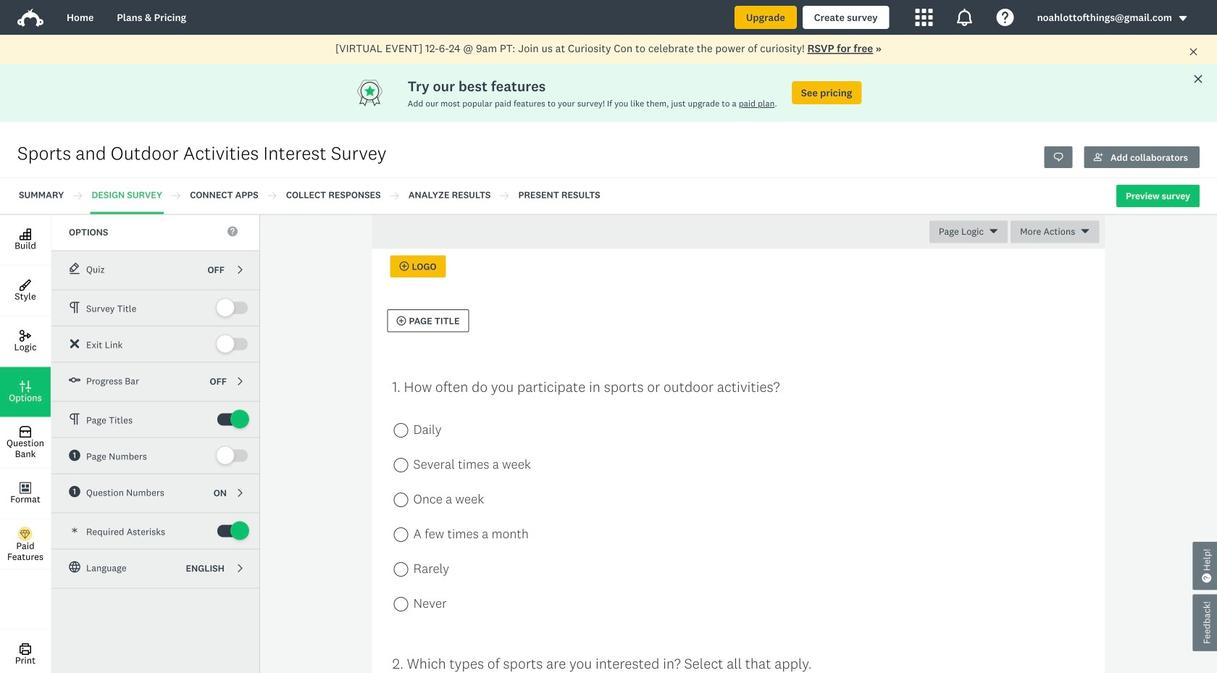 Task type: vqa. For each thing, say whether or not it's contained in the screenshot.
the rewards image at the left
yes



Task type: locate. For each thing, give the bounding box(es) containing it.
products icon image
[[916, 9, 933, 26], [956, 9, 974, 26]]

dropdown arrow image
[[1178, 13, 1188, 24]]

0 horizontal spatial products icon image
[[916, 9, 933, 26]]

1 horizontal spatial products icon image
[[956, 9, 974, 26]]



Task type: describe. For each thing, give the bounding box(es) containing it.
rewards image
[[356, 78, 408, 107]]

help icon image
[[997, 9, 1014, 26]]

x image
[[1189, 47, 1199, 56]]

1 products icon image from the left
[[916, 9, 933, 26]]

surveymonkey logo image
[[17, 9, 43, 27]]

2 products icon image from the left
[[956, 9, 974, 26]]



